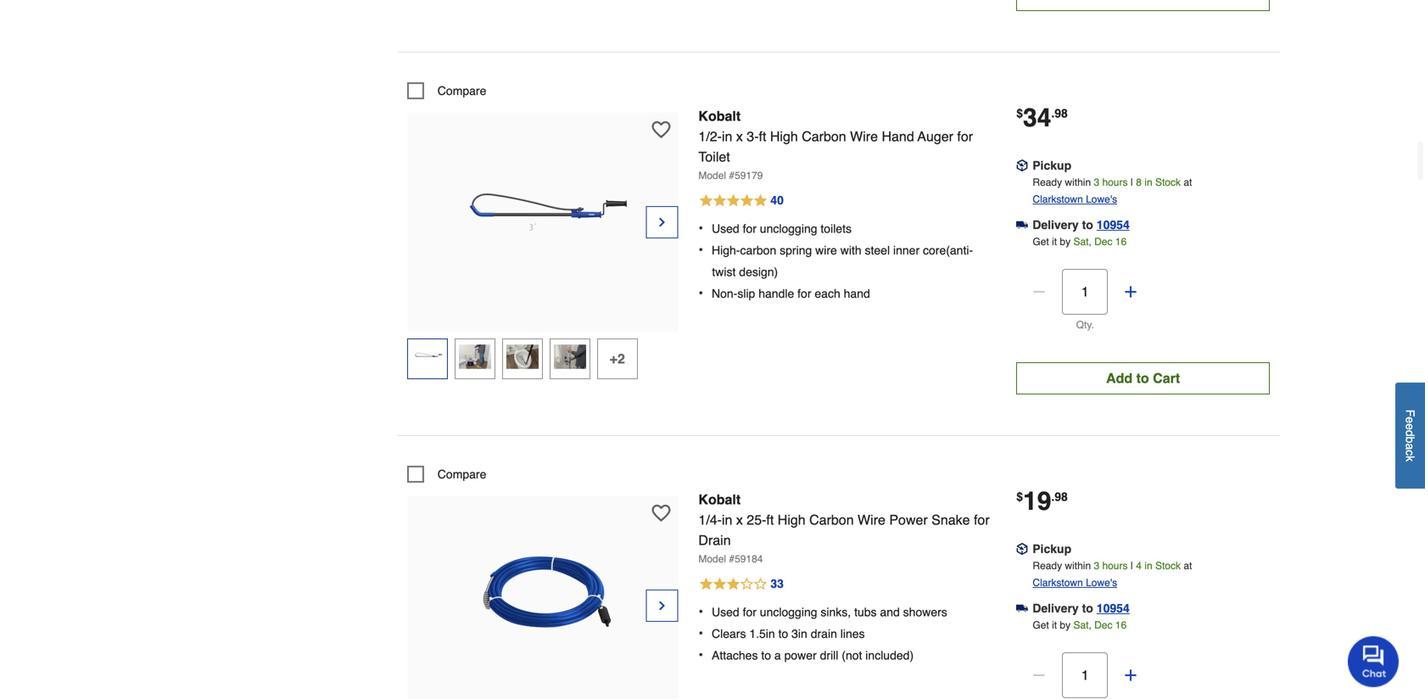 Task type: vqa. For each thing, say whether or not it's contained in the screenshot.
2nd at from the top
yes



Task type: describe. For each thing, give the bounding box(es) containing it.
.98 for 19
[[1052, 490, 1068, 503]]

$ for 34
[[1017, 106, 1023, 120]]

drill
[[820, 649, 839, 662]]

get for 19
[[1033, 619, 1049, 631]]

auger
[[918, 128, 954, 144]]

clarkstown lowe's button for 19
[[1033, 574, 1118, 591]]

in inside kobalt 1/2-in x 3-ft high carbon wire hand auger for toilet model # 59179
[[722, 128, 733, 144]]

inner
[[893, 243, 920, 257]]

steel
[[865, 243, 890, 257]]

3-
[[747, 128, 759, 144]]

high-
[[712, 243, 740, 257]]

f
[[1404, 409, 1417, 417]]

$ 34 .98
[[1017, 103, 1068, 132]]

actual price $19.98 element
[[1017, 487, 1068, 516]]

3 thumbnail image from the left
[[506, 341, 539, 373]]

wire
[[816, 243, 837, 257]]

4 thumbnail image from the left
[[554, 341, 586, 373]]

40
[[771, 193, 784, 207]]

ready within 3 hours | 8 in stock at clarkstown lowe's
[[1033, 176, 1192, 205]]

clears
[[712, 627, 746, 641]]

x for 34
[[736, 128, 743, 144]]

qty.
[[1076, 319, 1094, 331]]

hand
[[882, 128, 914, 144]]

truck filled image
[[1017, 603, 1029, 614]]

3 for 34
[[1094, 176, 1100, 188]]

.98 for 34
[[1052, 106, 1068, 120]]

4 • from the top
[[699, 604, 703, 619]]

for inside kobalt 1/2-in x 3-ft high carbon wire hand auger for toilet model # 59179
[[957, 128, 973, 144]]

used for 34
[[712, 222, 740, 235]]

plus image
[[1123, 667, 1140, 684]]

toilets
[[821, 222, 852, 235]]

3in
[[792, 627, 808, 641]]

pickup for 19
[[1033, 542, 1072, 556]]

compare for 19
[[438, 467, 487, 481]]

c
[[1404, 450, 1417, 456]]

ft for 34
[[759, 128, 767, 144]]

used for 19
[[712, 605, 740, 619]]

1/4-
[[699, 512, 722, 528]]

1 • from the top
[[699, 220, 703, 236]]

16 for 19
[[1116, 619, 1127, 631]]

power
[[890, 512, 928, 528]]

k
[[1404, 456, 1417, 462]]

non-
[[712, 287, 738, 300]]

stock for 19
[[1156, 560, 1181, 572]]

sat, for 34
[[1074, 236, 1092, 248]]

dec for 34
[[1095, 236, 1113, 248]]

x for 19
[[736, 512, 743, 528]]

sat, for 19
[[1074, 619, 1092, 631]]

25-
[[747, 512, 767, 528]]

wire for 34
[[850, 128, 878, 144]]

pickup image
[[1017, 160, 1029, 171]]

delivery for 19
[[1033, 601, 1079, 615]]

sinks,
[[821, 605, 851, 619]]

8
[[1136, 176, 1142, 188]]

in inside the kobalt 1/4-in x 25-ft high carbon wire power snake for drain model # 59184
[[722, 512, 733, 528]]

within for 19
[[1065, 560, 1091, 572]]

to left 3in
[[779, 627, 788, 641]]

5 • from the top
[[699, 625, 703, 641]]

3 stars image
[[699, 574, 785, 595]]

by for 34
[[1060, 236, 1071, 248]]

hours for 19
[[1103, 560, 1128, 572]]

clarkstown lowe's button for 34
[[1033, 191, 1118, 208]]

in inside ready within 3 hours | 8 in stock at clarkstown lowe's
[[1145, 176, 1153, 188]]

59184
[[735, 553, 763, 565]]

carbon for 19
[[810, 512, 854, 528]]

34
[[1023, 103, 1052, 132]]

chevron right image
[[655, 214, 669, 231]]

by for 19
[[1060, 619, 1071, 631]]

heart outline image
[[652, 120, 671, 139]]

16 for 34
[[1116, 236, 1127, 248]]

tubs
[[855, 605, 877, 619]]

40 button
[[699, 191, 996, 211]]

design)
[[739, 265, 778, 279]]

unclogging for 34
[[760, 222, 818, 235]]

in inside ready within 3 hours | 4 in stock at clarkstown lowe's
[[1145, 560, 1153, 572]]

add to cart
[[1106, 370, 1180, 386]]

ft for 19
[[767, 512, 774, 528]]

to down ready within 3 hours | 8 in stock at clarkstown lowe's at the right of page
[[1082, 218, 1094, 232]]

hand
[[844, 287, 870, 300]]

pickup image
[[1017, 543, 1029, 555]]

59179
[[735, 170, 763, 181]]

for up the carbon
[[743, 222, 757, 235]]

for inside the kobalt 1/4-in x 25-ft high carbon wire power snake for drain model # 59184
[[974, 512, 990, 528]]

2 e from the top
[[1404, 423, 1417, 430]]

at for 19
[[1184, 560, 1192, 572]]

stepper number input field with increment and decrement buttons number field for minus image
[[1063, 652, 1108, 698]]

kobalt 1/4-in x 25-ft high carbon wire power snake for drain model # 59184
[[699, 492, 990, 565]]

1.5in
[[750, 627, 775, 641]]

add
[[1106, 370, 1133, 386]]

actual price $34.98 element
[[1017, 103, 1068, 132]]

handle
[[759, 287, 794, 300]]

add to cart button
[[1017, 362, 1270, 394]]

stock for 34
[[1156, 176, 1181, 188]]

1 e from the top
[[1404, 417, 1417, 423]]

ready for 19
[[1033, 560, 1062, 572]]

lowe's for 34
[[1086, 193, 1118, 205]]

• used for unclogging sinks, tubs and showers • clears 1.5in to 3in drain lines • attaches to a power drill (not included)
[[699, 604, 948, 663]]

chat invite button image
[[1348, 636, 1400, 687]]

high for 34
[[770, 128, 798, 144]]

toilet
[[699, 149, 730, 165]]

carbon
[[740, 243, 777, 257]]

1 thumbnail image from the left
[[411, 341, 444, 373]]

truck filled image
[[1017, 219, 1029, 231]]

6 • from the top
[[699, 647, 703, 663]]

delivery to 10954 for 19
[[1033, 601, 1130, 615]]

ready for 34
[[1033, 176, 1062, 188]]

• used for unclogging toilets • high-carbon spring wire with steel inner core(anti- twist design) • non-slip handle for each hand
[[699, 220, 973, 301]]



Task type: locate. For each thing, give the bounding box(es) containing it.
1 get from the top
[[1033, 236, 1049, 248]]

2 delivery to 10954 from the top
[[1033, 601, 1130, 615]]

clarkstown down $ 34 .98
[[1033, 193, 1083, 205]]

$ inside $ 19 .98
[[1017, 490, 1023, 503]]

used
[[712, 222, 740, 235], [712, 605, 740, 619]]

1 vertical spatial hours
[[1103, 560, 1128, 572]]

1 vertical spatial get
[[1033, 619, 1049, 631]]

2 within from the top
[[1065, 560, 1091, 572]]

to down 1.5in
[[761, 649, 771, 662]]

1 vertical spatial delivery
[[1033, 601, 1079, 615]]

0 vertical spatial x
[[736, 128, 743, 144]]

• left clears
[[699, 625, 703, 641]]

0 vertical spatial a
[[1404, 443, 1417, 450]]

dec for 19
[[1095, 619, 1113, 631]]

hours inside ready within 3 hours | 8 in stock at clarkstown lowe's
[[1103, 176, 1128, 188]]

0 vertical spatial kobalt
[[699, 108, 741, 124]]

it for 34
[[1052, 236, 1057, 248]]

for inside • used for unclogging sinks, tubs and showers • clears 1.5in to 3in drain lines • attaches to a power drill (not included)
[[743, 605, 757, 619]]

0 vertical spatial model
[[699, 170, 726, 181]]

0 vertical spatial stepper number input field with increment and decrement buttons number field
[[1063, 269, 1108, 315]]

0 horizontal spatial a
[[775, 649, 781, 662]]

$ for 19
[[1017, 490, 1023, 503]]

1 get it by sat, dec 16 from the top
[[1033, 236, 1127, 248]]

for left each
[[798, 287, 812, 300]]

1 16 from the top
[[1116, 236, 1127, 248]]

2 16 from the top
[[1116, 619, 1127, 631]]

+2
[[610, 351, 625, 366]]

1 hours from the top
[[1103, 176, 1128, 188]]

hours left the 8
[[1103, 176, 1128, 188]]

pickup right pickup icon
[[1033, 159, 1072, 172]]

at for 34
[[1184, 176, 1192, 188]]

delivery right truck filled icon
[[1033, 601, 1079, 615]]

kobalt inside the kobalt 1/4-in x 25-ft high carbon wire power snake for drain model # 59184
[[699, 492, 741, 507]]

0 vertical spatial $
[[1017, 106, 1023, 120]]

1 vertical spatial high
[[778, 512, 806, 528]]

1 used from the top
[[712, 222, 740, 235]]

unclogging for 19
[[760, 605, 818, 619]]

1 vertical spatial 10954 button
[[1097, 600, 1130, 617]]

a inside button
[[1404, 443, 1417, 450]]

1 lowe's from the top
[[1086, 193, 1118, 205]]

$
[[1017, 106, 1023, 120], [1017, 490, 1023, 503]]

lowe's inside ready within 3 hours | 8 in stock at clarkstown lowe's
[[1086, 193, 1118, 205]]

for right snake
[[974, 512, 990, 528]]

a
[[1404, 443, 1417, 450], [775, 649, 781, 662]]

2 clarkstown lowe's button from the top
[[1033, 574, 1118, 591]]

0 vertical spatial used
[[712, 222, 740, 235]]

unclogging inside the • used for unclogging toilets • high-carbon spring wire with steel inner core(anti- twist design) • non-slip handle for each hand
[[760, 222, 818, 235]]

# down the toilet
[[729, 170, 735, 181]]

| inside ready within 3 hours | 4 in stock at clarkstown lowe's
[[1131, 560, 1134, 572]]

| for 34
[[1131, 176, 1134, 188]]

$ up pickup image
[[1017, 490, 1023, 503]]

5013100595 element
[[407, 82, 487, 99]]

+2 button
[[597, 338, 638, 379]]

1 sat, from the top
[[1074, 236, 1092, 248]]

3 inside ready within 3 hours | 4 in stock at clarkstown lowe's
[[1094, 560, 1100, 572]]

0 vertical spatial lowe's
[[1086, 193, 1118, 205]]

1 vertical spatial clarkstown lowe's button
[[1033, 574, 1118, 591]]

0 vertical spatial gallery item 0 image
[[449, 121, 636, 308]]

# inside the kobalt 1/4-in x 25-ft high carbon wire power snake for drain model # 59184
[[729, 553, 735, 565]]

model inside kobalt 1/2-in x 3-ft high carbon wire hand auger for toilet model # 59179
[[699, 170, 726, 181]]

•
[[699, 220, 703, 236], [699, 242, 703, 257], [699, 285, 703, 301], [699, 604, 703, 619], [699, 625, 703, 641], [699, 647, 703, 663]]

compare
[[438, 84, 487, 97], [438, 467, 487, 481]]

1 vertical spatial |
[[1131, 560, 1134, 572]]

10954 for 34
[[1097, 218, 1130, 232]]

.98
[[1052, 106, 1068, 120], [1052, 490, 1068, 503]]

in up the toilet
[[722, 128, 733, 144]]

it for 19
[[1052, 619, 1057, 631]]

10954 button down ready within 3 hours | 8 in stock at clarkstown lowe's at the right of page
[[1097, 216, 1130, 233]]

clarkstown
[[1033, 193, 1083, 205], [1033, 577, 1083, 589]]

0 vertical spatial |
[[1131, 176, 1134, 188]]

hours left 4
[[1103, 560, 1128, 572]]

ft
[[759, 128, 767, 144], [767, 512, 774, 528]]

0 vertical spatial stock
[[1156, 176, 1181, 188]]

19
[[1023, 487, 1052, 516]]

clarkstown for 19
[[1033, 577, 1083, 589]]

kobalt
[[699, 108, 741, 124], [699, 492, 741, 507]]

pickup
[[1033, 159, 1072, 172], [1033, 542, 1072, 556]]

0 vertical spatial dec
[[1095, 236, 1113, 248]]

1 clarkstown lowe's button from the top
[[1033, 191, 1118, 208]]

within for 34
[[1065, 176, 1091, 188]]

dec
[[1095, 236, 1113, 248], [1095, 619, 1113, 631]]

stock inside ready within 3 hours | 4 in stock at clarkstown lowe's
[[1156, 560, 1181, 572]]

• left non-
[[699, 285, 703, 301]]

attaches
[[712, 649, 758, 662]]

2 | from the top
[[1131, 560, 1134, 572]]

wire left hand
[[850, 128, 878, 144]]

ft right 1/4-
[[767, 512, 774, 528]]

minus image
[[1031, 667, 1048, 684]]

a up 'k'
[[1404, 443, 1417, 450]]

kobalt up 1/2-
[[699, 108, 741, 124]]

3 left 4
[[1094, 560, 1100, 572]]

used up clears
[[712, 605, 740, 619]]

1 delivery from the top
[[1033, 218, 1079, 232]]

hours
[[1103, 176, 1128, 188], [1103, 560, 1128, 572]]

16
[[1116, 236, 1127, 248], [1116, 619, 1127, 631]]

used up high-
[[712, 222, 740, 235]]

4
[[1136, 560, 1142, 572]]

1 | from the top
[[1131, 176, 1134, 188]]

0 vertical spatial carbon
[[802, 128, 847, 144]]

lowe's for 19
[[1086, 577, 1118, 589]]

2 • from the top
[[699, 242, 703, 257]]

1 clarkstown from the top
[[1033, 193, 1083, 205]]

1 within from the top
[[1065, 176, 1091, 188]]

carbon inside kobalt 1/2-in x 3-ft high carbon wire hand auger for toilet model # 59179
[[802, 128, 847, 144]]

10954
[[1097, 218, 1130, 232], [1097, 601, 1130, 615]]

5013102025 element
[[407, 466, 487, 483]]

clarkstown inside ready within 3 hours | 8 in stock at clarkstown lowe's
[[1033, 193, 1083, 205]]

within inside ready within 3 hours | 4 in stock at clarkstown lowe's
[[1065, 560, 1091, 572]]

2 clarkstown from the top
[[1033, 577, 1083, 589]]

it
[[1052, 236, 1057, 248], [1052, 619, 1057, 631]]

wire inside kobalt 1/2-in x 3-ft high carbon wire hand auger for toilet model # 59179
[[850, 128, 878, 144]]

clarkstown for 34
[[1033, 193, 1083, 205]]

0 vertical spatial compare
[[438, 84, 487, 97]]

1 vertical spatial 10954
[[1097, 601, 1130, 615]]

kobalt 1/2-in x 3-ft high carbon wire hand auger for toilet model # 59179
[[699, 108, 973, 181]]

1 pickup from the top
[[1033, 159, 1072, 172]]

get it by sat, dec 16 for 34
[[1033, 236, 1127, 248]]

• left attaches
[[699, 647, 703, 663]]

b
[[1404, 437, 1417, 443]]

0 vertical spatial #
[[729, 170, 735, 181]]

2 $ from the top
[[1017, 490, 1023, 503]]

stock
[[1156, 176, 1181, 188], [1156, 560, 1181, 572]]

get it by sat, dec 16
[[1033, 236, 1127, 248], [1033, 619, 1127, 631]]

2 stepper number input field with increment and decrement buttons number field from the top
[[1063, 652, 1108, 698]]

$ inside $ 34 .98
[[1017, 106, 1023, 120]]

1 vertical spatial delivery to 10954
[[1033, 601, 1130, 615]]

1 at from the top
[[1184, 176, 1192, 188]]

ft up 59179
[[759, 128, 767, 144]]

in
[[722, 128, 733, 144], [1145, 176, 1153, 188], [722, 512, 733, 528], [1145, 560, 1153, 572]]

1 ready from the top
[[1033, 176, 1062, 188]]

at
[[1184, 176, 1192, 188], [1184, 560, 1192, 572]]

10954 button down ready within 3 hours | 4 in stock at clarkstown lowe's
[[1097, 600, 1130, 617]]

dec down ready within 3 hours | 8 in stock at clarkstown lowe's at the right of page
[[1095, 236, 1113, 248]]

$ up pickup icon
[[1017, 106, 1023, 120]]

dec down ready within 3 hours | 4 in stock at clarkstown lowe's
[[1095, 619, 1113, 631]]

(not
[[842, 649, 862, 662]]

model for 34
[[699, 170, 726, 181]]

get it by sat, dec 16 down ready within 3 hours | 4 in stock at clarkstown lowe's
[[1033, 619, 1127, 631]]

0 vertical spatial 16
[[1116, 236, 1127, 248]]

1 gallery item 0 image from the top
[[449, 121, 636, 308]]

x left 25- on the bottom right
[[736, 512, 743, 528]]

unclogging inside • used for unclogging sinks, tubs and showers • clears 1.5in to 3in drain lines • attaches to a power drill (not included)
[[760, 605, 818, 619]]

2 by from the top
[[1060, 619, 1071, 631]]

1 # from the top
[[729, 170, 735, 181]]

2 delivery from the top
[[1033, 601, 1079, 615]]

1 vertical spatial #
[[729, 553, 735, 565]]

1 vertical spatial sat,
[[1074, 619, 1092, 631]]

#
[[729, 170, 735, 181], [729, 553, 735, 565]]

2 .98 from the top
[[1052, 490, 1068, 503]]

1 dec from the top
[[1095, 236, 1113, 248]]

delivery to 10954 down ready within 3 hours | 8 in stock at clarkstown lowe's at the right of page
[[1033, 218, 1130, 232]]

sat,
[[1074, 236, 1092, 248], [1074, 619, 1092, 631]]

get it by sat, dec 16 down ready within 3 hours | 8 in stock at clarkstown lowe's at the right of page
[[1033, 236, 1127, 248]]

model down drain on the bottom
[[699, 553, 726, 565]]

carbon for 34
[[802, 128, 847, 144]]

ready inside ready within 3 hours | 4 in stock at clarkstown lowe's
[[1033, 560, 1062, 572]]

clarkstown inside ready within 3 hours | 4 in stock at clarkstown lowe's
[[1033, 577, 1083, 589]]

| for 19
[[1131, 560, 1134, 572]]

compare for 34
[[438, 84, 487, 97]]

1 compare from the top
[[438, 84, 487, 97]]

model inside the kobalt 1/4-in x 25-ft high carbon wire power snake for drain model # 59184
[[699, 553, 726, 565]]

# down drain on the bottom
[[729, 553, 735, 565]]

1 vertical spatial ready
[[1033, 560, 1062, 572]]

showers
[[903, 605, 948, 619]]

in right the 8
[[1145, 176, 1153, 188]]

stock right 4
[[1156, 560, 1181, 572]]

0 vertical spatial ready
[[1033, 176, 1062, 188]]

1 vertical spatial by
[[1060, 619, 1071, 631]]

spring
[[780, 243, 812, 257]]

a left power
[[775, 649, 781, 662]]

in right 4
[[1145, 560, 1153, 572]]

carbon
[[802, 128, 847, 144], [810, 512, 854, 528]]

get it by sat, dec 16 for 19
[[1033, 619, 1127, 631]]

kobalt up 1/4-
[[699, 492, 741, 507]]

| left 4
[[1131, 560, 1134, 572]]

cart
[[1153, 370, 1180, 386]]

$ 19 .98
[[1017, 487, 1068, 516]]

1 vertical spatial gallery item 0 image
[[449, 505, 636, 691]]

0 vertical spatial ft
[[759, 128, 767, 144]]

1 vertical spatial clarkstown
[[1033, 577, 1083, 589]]

0 vertical spatial .98
[[1052, 106, 1068, 120]]

wire inside the kobalt 1/4-in x 25-ft high carbon wire power snake for drain model # 59184
[[858, 512, 886, 528]]

pickup for 34
[[1033, 159, 1072, 172]]

0 vertical spatial get
[[1033, 236, 1049, 248]]

clarkstown lowe's button
[[1033, 191, 1118, 208], [1033, 574, 1118, 591]]

3
[[1094, 176, 1100, 188], [1094, 560, 1100, 572]]

2 # from the top
[[729, 553, 735, 565]]

ft inside kobalt 1/2-in x 3-ft high carbon wire hand auger for toilet model # 59179
[[759, 128, 767, 144]]

0 vertical spatial clarkstown
[[1033, 193, 1083, 205]]

at right 4
[[1184, 560, 1192, 572]]

0 vertical spatial clarkstown lowe's button
[[1033, 191, 1118, 208]]

1 stepper number input field with increment and decrement buttons number field from the top
[[1063, 269, 1108, 315]]

0 vertical spatial within
[[1065, 176, 1091, 188]]

model for 19
[[699, 553, 726, 565]]

at right the 8
[[1184, 176, 1192, 188]]

1 vertical spatial model
[[699, 553, 726, 565]]

lines
[[841, 627, 865, 641]]

delivery to 10954 for 34
[[1033, 218, 1130, 232]]

2 kobalt from the top
[[699, 492, 741, 507]]

2 hours from the top
[[1103, 560, 1128, 572]]

0 vertical spatial wire
[[850, 128, 878, 144]]

Stepper number input field with increment and decrement buttons number field
[[1063, 269, 1108, 315], [1063, 652, 1108, 698]]

3 left the 8
[[1094, 176, 1100, 188]]

by down ready within 3 hours | 4 in stock at clarkstown lowe's
[[1060, 619, 1071, 631]]

1 vertical spatial it
[[1052, 619, 1057, 631]]

2 sat, from the top
[[1074, 619, 1092, 631]]

high inside the kobalt 1/4-in x 25-ft high carbon wire power snake for drain model # 59184
[[778, 512, 806, 528]]

| inside ready within 3 hours | 8 in stock at clarkstown lowe's
[[1131, 176, 1134, 188]]

x inside the kobalt 1/4-in x 25-ft high carbon wire power snake for drain model # 59184
[[736, 512, 743, 528]]

1 vertical spatial stepper number input field with increment and decrement buttons number field
[[1063, 652, 1108, 698]]

5 stars image
[[699, 191, 785, 211]]

with
[[841, 243, 862, 257]]

f e e d b a c k
[[1404, 409, 1417, 462]]

it down ready within 3 hours | 4 in stock at clarkstown lowe's
[[1052, 619, 1057, 631]]

carbon inside the kobalt 1/4-in x 25-ft high carbon wire power snake for drain model # 59184
[[810, 512, 854, 528]]

2 stock from the top
[[1156, 560, 1181, 572]]

get
[[1033, 236, 1049, 248], [1033, 619, 1049, 631]]

33
[[771, 577, 784, 590]]

compare inside 5013102025 'element'
[[438, 467, 487, 481]]

stock right the 8
[[1156, 176, 1181, 188]]

in up drain on the bottom
[[722, 512, 733, 528]]

wire for 19
[[858, 512, 886, 528]]

kobalt for 19
[[699, 492, 741, 507]]

0 vertical spatial delivery to 10954
[[1033, 218, 1130, 232]]

by
[[1060, 236, 1071, 248], [1060, 619, 1071, 631]]

0 vertical spatial high
[[770, 128, 798, 144]]

wire left power
[[858, 512, 886, 528]]

get up minus icon
[[1033, 236, 1049, 248]]

2 dec from the top
[[1095, 619, 1113, 631]]

2 get from the top
[[1033, 619, 1049, 631]]

|
[[1131, 176, 1134, 188], [1131, 560, 1134, 572]]

1/2-
[[699, 128, 722, 144]]

snake
[[932, 512, 970, 528]]

for right the auger
[[957, 128, 973, 144]]

unclogging up "spring"
[[760, 222, 818, 235]]

ready down actual price $19.98 element
[[1033, 560, 1062, 572]]

1 vertical spatial dec
[[1095, 619, 1113, 631]]

unclogging
[[760, 222, 818, 235], [760, 605, 818, 619]]

3 inside ready within 3 hours | 8 in stock at clarkstown lowe's
[[1094, 176, 1100, 188]]

and
[[880, 605, 900, 619]]

2 x from the top
[[736, 512, 743, 528]]

included)
[[866, 649, 914, 662]]

heart outline image
[[652, 504, 671, 523]]

minus image
[[1031, 283, 1048, 300]]

1 vertical spatial .98
[[1052, 490, 1068, 503]]

1 unclogging from the top
[[760, 222, 818, 235]]

| left the 8
[[1131, 176, 1134, 188]]

.98 inside $ 34 .98
[[1052, 106, 1068, 120]]

delivery to 10954
[[1033, 218, 1130, 232], [1033, 601, 1130, 615]]

1 vertical spatial $
[[1017, 490, 1023, 503]]

1 vertical spatial unclogging
[[760, 605, 818, 619]]

high right '3-'
[[770, 128, 798, 144]]

high right 25- on the bottom right
[[778, 512, 806, 528]]

3 • from the top
[[699, 285, 703, 301]]

# for 34
[[729, 170, 735, 181]]

1 vertical spatial compare
[[438, 467, 487, 481]]

twist
[[712, 265, 736, 279]]

at inside ready within 3 hours | 8 in stock at clarkstown lowe's
[[1184, 176, 1192, 188]]

ready
[[1033, 176, 1062, 188], [1033, 560, 1062, 572]]

1 stock from the top
[[1156, 176, 1181, 188]]

x left '3-'
[[736, 128, 743, 144]]

10954 button for 19
[[1097, 600, 1130, 617]]

carbon up 33 button
[[810, 512, 854, 528]]

to down ready within 3 hours | 4 in stock at clarkstown lowe's
[[1082, 601, 1094, 615]]

10954 button for 34
[[1097, 216, 1130, 233]]

compare inside the 5013100595 element
[[438, 84, 487, 97]]

high inside kobalt 1/2-in x 3-ft high carbon wire hand auger for toilet model # 59179
[[770, 128, 798, 144]]

2 ready from the top
[[1033, 560, 1062, 572]]

1 vertical spatial at
[[1184, 560, 1192, 572]]

2 lowe's from the top
[[1086, 577, 1118, 589]]

delivery
[[1033, 218, 1079, 232], [1033, 601, 1079, 615]]

thumbnail image
[[411, 341, 444, 373], [459, 341, 491, 373], [506, 341, 539, 373], [554, 341, 586, 373]]

to right add
[[1137, 370, 1149, 386]]

f e e d b a c k button
[[1396, 383, 1425, 489]]

2 model from the top
[[699, 553, 726, 565]]

within left the 8
[[1065, 176, 1091, 188]]

delivery right truck filled image
[[1033, 218, 1079, 232]]

core(anti-
[[923, 243, 973, 257]]

delivery for 34
[[1033, 218, 1079, 232]]

2 pickup from the top
[[1033, 542, 1072, 556]]

within left 4
[[1065, 560, 1091, 572]]

carbon up 40 button
[[802, 128, 847, 144]]

2 compare from the top
[[438, 467, 487, 481]]

ready within 3 hours | 4 in stock at clarkstown lowe's
[[1033, 560, 1192, 589]]

e up d
[[1404, 417, 1417, 423]]

slip
[[738, 287, 755, 300]]

1 horizontal spatial a
[[1404, 443, 1417, 450]]

high
[[770, 128, 798, 144], [778, 512, 806, 528]]

1 vertical spatial stock
[[1156, 560, 1181, 572]]

2 used from the top
[[712, 605, 740, 619]]

stepper number input field with increment and decrement buttons number field right minus image
[[1063, 652, 1108, 698]]

16 up plus image
[[1116, 619, 1127, 631]]

e
[[1404, 417, 1417, 423], [1404, 423, 1417, 430]]

delivery to 10954 down ready within 3 hours | 4 in stock at clarkstown lowe's
[[1033, 601, 1130, 615]]

0 vertical spatial by
[[1060, 236, 1071, 248]]

wire
[[850, 128, 878, 144], [858, 512, 886, 528]]

2 get it by sat, dec 16 from the top
[[1033, 619, 1127, 631]]

get up minus image
[[1033, 619, 1049, 631]]

within
[[1065, 176, 1091, 188], [1065, 560, 1091, 572]]

1 vertical spatial ft
[[767, 512, 774, 528]]

ready inside ready within 3 hours | 8 in stock at clarkstown lowe's
[[1033, 176, 1062, 188]]

2 thumbnail image from the left
[[459, 341, 491, 373]]

.98 inside $ 19 .98
[[1052, 490, 1068, 503]]

1 vertical spatial get it by sat, dec 16
[[1033, 619, 1127, 631]]

1 .98 from the top
[[1052, 106, 1068, 120]]

1 3 from the top
[[1094, 176, 1100, 188]]

1 vertical spatial lowe's
[[1086, 577, 1118, 589]]

• left high-
[[699, 242, 703, 257]]

used inside the • used for unclogging toilets • high-carbon spring wire with steel inner core(anti- twist design) • non-slip handle for each hand
[[712, 222, 740, 235]]

lowe's
[[1086, 193, 1118, 205], [1086, 577, 1118, 589]]

e up b
[[1404, 423, 1417, 430]]

kobalt for 34
[[699, 108, 741, 124]]

1 by from the top
[[1060, 236, 1071, 248]]

model down the toilet
[[699, 170, 726, 181]]

a inside • used for unclogging sinks, tubs and showers • clears 1.5in to 3in drain lines • attaches to a power drill (not included)
[[775, 649, 781, 662]]

drain
[[699, 532, 731, 548]]

high for 19
[[778, 512, 806, 528]]

2 10954 button from the top
[[1097, 600, 1130, 617]]

hours for 34
[[1103, 176, 1128, 188]]

unclogging up 3in
[[760, 605, 818, 619]]

lowe's inside ready within 3 hours | 4 in stock at clarkstown lowe's
[[1086, 577, 1118, 589]]

1 vertical spatial x
[[736, 512, 743, 528]]

stepper number input field with increment and decrement buttons number field up qty.
[[1063, 269, 1108, 315]]

• right chevron right icon
[[699, 604, 703, 619]]

kobalt inside kobalt 1/2-in x 3-ft high carbon wire hand auger for toilet model # 59179
[[699, 108, 741, 124]]

gallery item 0 image for chevron right image
[[449, 121, 636, 308]]

stepper number input field with increment and decrement buttons number field for minus icon
[[1063, 269, 1108, 315]]

1 vertical spatial pickup
[[1033, 542, 1072, 556]]

clarkstown down actual price $19.98 element
[[1033, 577, 1083, 589]]

plus image
[[1123, 283, 1140, 300]]

1 it from the top
[[1052, 236, 1057, 248]]

2 10954 from the top
[[1097, 601, 1130, 615]]

get for 34
[[1033, 236, 1049, 248]]

gallery item 0 image for chevron right icon
[[449, 505, 636, 691]]

sat, down ready within 3 hours | 8 in stock at clarkstown lowe's at the right of page
[[1074, 236, 1092, 248]]

0 vertical spatial 3
[[1094, 176, 1100, 188]]

1 x from the top
[[736, 128, 743, 144]]

1 vertical spatial used
[[712, 605, 740, 619]]

stock inside ready within 3 hours | 8 in stock at clarkstown lowe's
[[1156, 176, 1181, 188]]

0 vertical spatial hours
[[1103, 176, 1128, 188]]

power
[[785, 649, 817, 662]]

0 vertical spatial pickup
[[1033, 159, 1072, 172]]

1 delivery to 10954 from the top
[[1033, 218, 1130, 232]]

1 vertical spatial wire
[[858, 512, 886, 528]]

1 10954 from the top
[[1097, 218, 1130, 232]]

0 vertical spatial at
[[1184, 176, 1192, 188]]

model
[[699, 170, 726, 181], [699, 553, 726, 565]]

1 vertical spatial within
[[1065, 560, 1091, 572]]

x inside kobalt 1/2-in x 3-ft high carbon wire hand auger for toilet model # 59179
[[736, 128, 743, 144]]

2 it from the top
[[1052, 619, 1057, 631]]

2 unclogging from the top
[[760, 605, 818, 619]]

it down ready within 3 hours | 8 in stock at clarkstown lowe's at the right of page
[[1052, 236, 1057, 248]]

ft inside the kobalt 1/4-in x 25-ft high carbon wire power snake for drain model # 59184
[[767, 512, 774, 528]]

16 up plus icon on the right top
[[1116, 236, 1127, 248]]

0 vertical spatial 10954
[[1097, 218, 1130, 232]]

1 vertical spatial 16
[[1116, 619, 1127, 631]]

d
[[1404, 430, 1417, 437]]

0 vertical spatial it
[[1052, 236, 1057, 248]]

2 3 from the top
[[1094, 560, 1100, 572]]

0 vertical spatial sat,
[[1074, 236, 1092, 248]]

33 button
[[699, 574, 996, 595]]

at inside ready within 3 hours | 4 in stock at clarkstown lowe's
[[1184, 560, 1192, 572]]

for
[[957, 128, 973, 144], [743, 222, 757, 235], [798, 287, 812, 300], [974, 512, 990, 528], [743, 605, 757, 619]]

10954 button
[[1097, 216, 1130, 233], [1097, 600, 1130, 617]]

for up 1.5in
[[743, 605, 757, 619]]

1 vertical spatial carbon
[[810, 512, 854, 528]]

within inside ready within 3 hours | 8 in stock at clarkstown lowe's
[[1065, 176, 1091, 188]]

1 10954 button from the top
[[1097, 216, 1130, 233]]

0 vertical spatial get it by sat, dec 16
[[1033, 236, 1127, 248]]

10954 down ready within 3 hours | 4 in stock at clarkstown lowe's
[[1097, 601, 1130, 615]]

each
[[815, 287, 841, 300]]

# inside kobalt 1/2-in x 3-ft high carbon wire hand auger for toilet model # 59179
[[729, 170, 735, 181]]

hours inside ready within 3 hours | 4 in stock at clarkstown lowe's
[[1103, 560, 1128, 572]]

1 vertical spatial kobalt
[[699, 492, 741, 507]]

1 vertical spatial 3
[[1094, 560, 1100, 572]]

x
[[736, 128, 743, 144], [736, 512, 743, 528]]

10954 down ready within 3 hours | 8 in stock at clarkstown lowe's at the right of page
[[1097, 218, 1130, 232]]

1 $ from the top
[[1017, 106, 1023, 120]]

# for 19
[[729, 553, 735, 565]]

used inside • used for unclogging sinks, tubs and showers • clears 1.5in to 3in drain lines • attaches to a power drill (not included)
[[712, 605, 740, 619]]

drain
[[811, 627, 837, 641]]

0 vertical spatial 10954 button
[[1097, 216, 1130, 233]]

sat, down ready within 3 hours | 4 in stock at clarkstown lowe's
[[1074, 619, 1092, 631]]

0 vertical spatial unclogging
[[760, 222, 818, 235]]

ready down $ 34 .98
[[1033, 176, 1062, 188]]

10954 for 19
[[1097, 601, 1130, 615]]

• right chevron right image
[[699, 220, 703, 236]]

1 model from the top
[[699, 170, 726, 181]]

1 kobalt from the top
[[699, 108, 741, 124]]

to inside button
[[1137, 370, 1149, 386]]

2 at from the top
[[1184, 560, 1192, 572]]

2 gallery item 0 image from the top
[[449, 505, 636, 691]]

chevron right image
[[655, 597, 669, 614]]

0 vertical spatial delivery
[[1033, 218, 1079, 232]]

3 for 19
[[1094, 560, 1100, 572]]

pickup right pickup image
[[1033, 542, 1072, 556]]

by down ready within 3 hours | 8 in stock at clarkstown lowe's at the right of page
[[1060, 236, 1071, 248]]

1 vertical spatial a
[[775, 649, 781, 662]]

gallery item 0 image
[[449, 121, 636, 308], [449, 505, 636, 691]]



